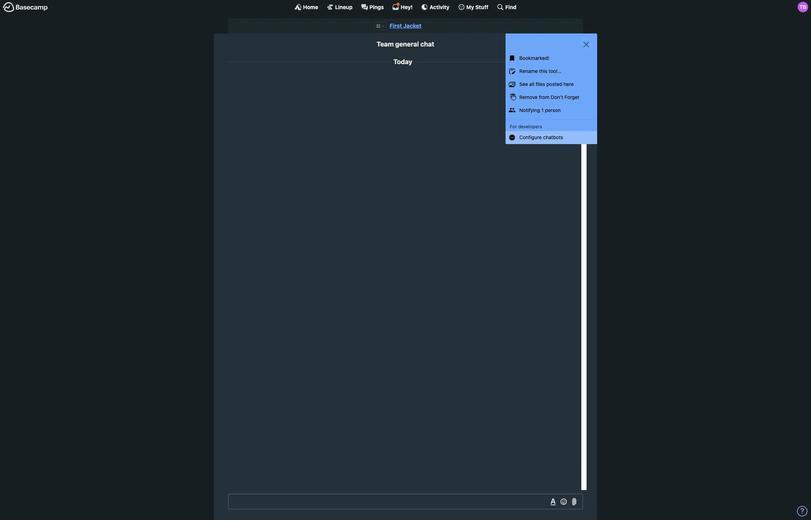 Task type: locate. For each thing, give the bounding box(es) containing it.
1
[[542, 107, 544, 113]]

my stuff button
[[458, 4, 489, 11]]

this
[[539, 68, 548, 74]]

person
[[545, 107, 561, 113]]

tool…
[[549, 68, 561, 74]]

team
[[377, 40, 394, 48]]

find
[[506, 4, 517, 10]]

pings button
[[361, 4, 384, 11]]

configure chatbots link
[[506, 131, 597, 144]]

remove from don't forget link
[[506, 91, 597, 104]]

hello team!
[[533, 81, 559, 87]]

first
[[390, 23, 402, 29]]

my
[[467, 4, 474, 10]]

jacket
[[403, 23, 422, 29]]

10:09am
[[536, 75, 552, 80]]

remove from don't forget
[[520, 94, 580, 100]]

bookmarked! link
[[506, 52, 597, 65]]

remove
[[520, 94, 538, 100]]

chatbots
[[543, 134, 563, 140]]

notifying       1 person
[[520, 107, 561, 113]]

see all files posted here
[[520, 81, 574, 87]]

here
[[564, 81, 574, 87]]

from
[[539, 94, 550, 100]]

all
[[530, 81, 535, 87]]

files
[[536, 81, 545, 87]]

hello
[[533, 81, 545, 87]]

forget
[[565, 94, 580, 100]]

rename
[[520, 68, 538, 74]]

lineup
[[335, 4, 353, 10]]

posted
[[547, 81, 562, 87]]

None text field
[[228, 494, 583, 510]]

first jacket
[[390, 23, 422, 29]]

configure chatbots
[[520, 134, 563, 140]]

activity link
[[421, 4, 450, 11]]

bookmarked!
[[520, 55, 550, 61]]

switch accounts image
[[3, 2, 48, 13]]

first jacket link
[[390, 23, 422, 29]]

developers
[[518, 124, 542, 129]]

notifying
[[520, 107, 540, 113]]

see all files posted here link
[[506, 78, 597, 91]]

general
[[395, 40, 419, 48]]

team general chat
[[377, 40, 434, 48]]

my stuff
[[467, 4, 489, 10]]

lineup link
[[327, 4, 353, 11]]

notifying       1 person link
[[506, 104, 597, 117]]

main element
[[0, 0, 811, 14]]



Task type: vqa. For each thing, say whether or not it's contained in the screenshot.
Nov to the top
no



Task type: describe. For each thing, give the bounding box(es) containing it.
for developers
[[510, 124, 542, 129]]

rename this tool…
[[520, 68, 561, 74]]

configure
[[520, 134, 542, 140]]

hey!
[[401, 4, 413, 10]]

team!
[[546, 81, 559, 87]]

tyler black image
[[798, 2, 809, 12]]

stuff
[[476, 4, 489, 10]]

home
[[303, 4, 318, 10]]

tyler black image
[[563, 74, 578, 88]]

chat
[[421, 40, 434, 48]]

rename this tool… link
[[506, 65, 597, 78]]

see
[[520, 81, 528, 87]]

don't
[[551, 94, 563, 100]]

home link
[[295, 4, 318, 11]]

10:09am element
[[536, 75, 552, 80]]

find button
[[497, 4, 517, 11]]

today
[[394, 58, 413, 66]]

activity
[[430, 4, 450, 10]]

hey! button
[[392, 2, 413, 11]]

10:09am link
[[536, 75, 552, 80]]

for
[[510, 124, 517, 129]]

pings
[[370, 4, 384, 10]]



